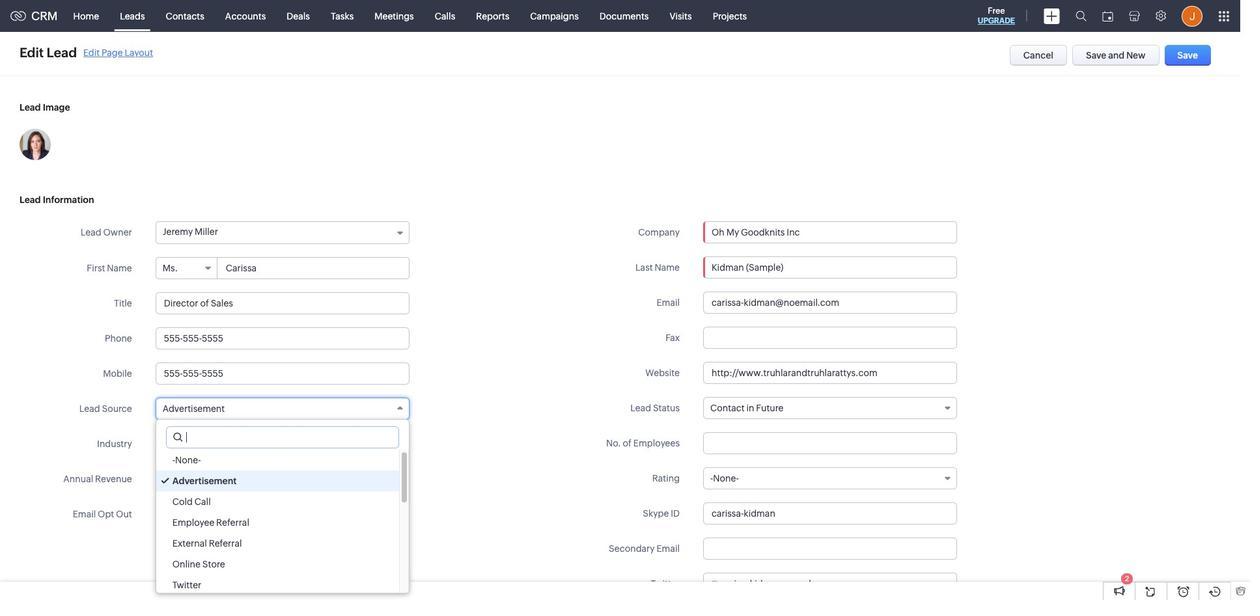 Task type: describe. For each thing, give the bounding box(es) containing it.
visits link
[[660, 0, 703, 32]]

upgrade
[[978, 16, 1016, 25]]

rating
[[653, 474, 680, 484]]

lead for lead source
[[79, 404, 100, 414]]

email for email
[[657, 298, 680, 308]]

advertisement option
[[156, 471, 399, 492]]

of
[[623, 438, 632, 449]]

save and new button
[[1073, 45, 1160, 66]]

employee referral
[[172, 518, 249, 528]]

title
[[114, 298, 132, 309]]

campaigns
[[531, 11, 579, 21]]

external
[[172, 539, 207, 549]]

free
[[989, 6, 1006, 16]]

cold call
[[172, 497, 211, 508]]

store
[[202, 560, 225, 570]]

website
[[646, 368, 680, 379]]

-none- inside option
[[172, 455, 201, 466]]

last
[[636, 263, 653, 273]]

cancel button
[[1010, 45, 1068, 66]]

home link
[[63, 0, 110, 32]]

none- inside option
[[175, 455, 201, 466]]

tasks link
[[320, 0, 364, 32]]

online
[[172, 560, 201, 570]]

advertisement inside field
[[163, 404, 225, 414]]

jeremy miller
[[163, 227, 218, 237]]

leads
[[120, 11, 145, 21]]

2 vertical spatial email
[[657, 544, 680, 554]]

email for email opt out
[[73, 509, 96, 520]]

secondary
[[609, 544, 655, 554]]

source
[[102, 404, 132, 414]]

cold
[[172, 497, 193, 508]]

industry
[[97, 439, 132, 450]]

deals link
[[276, 0, 320, 32]]

search image
[[1076, 10, 1087, 21]]

first
[[87, 263, 105, 274]]

lead owner
[[81, 227, 132, 238]]

- inside option
[[172, 455, 175, 466]]

calls link
[[425, 0, 466, 32]]

online store
[[172, 560, 225, 570]]

new
[[1127, 50, 1146, 61]]

visits
[[670, 11, 692, 21]]

crm
[[31, 9, 58, 23]]

cold call option
[[156, 492, 399, 513]]

lead status
[[631, 403, 680, 414]]

leads link
[[110, 0, 155, 32]]

1 horizontal spatial twitter
[[651, 579, 680, 590]]

last name
[[636, 263, 680, 273]]

referral for employee referral
[[216, 518, 249, 528]]

accounts link
[[215, 0, 276, 32]]

@
[[711, 579, 719, 590]]

skype
[[643, 509, 669, 519]]

future
[[757, 403, 784, 414]]

in
[[747, 403, 755, 414]]

referral for external referral
[[209, 539, 242, 549]]

edit page layout link
[[83, 47, 153, 58]]

call
[[195, 497, 211, 508]]

first name
[[87, 263, 132, 274]]

deals
[[287, 11, 310, 21]]

calls
[[435, 11, 456, 21]]

id
[[671, 509, 680, 519]]

contact in future
[[711, 403, 784, 414]]

lead for lead owner
[[81, 227, 101, 238]]

ms.
[[163, 263, 178, 274]]

page
[[102, 47, 123, 58]]

twitter inside option
[[172, 580, 202, 591]]

meetings link
[[364, 0, 425, 32]]

annual
[[63, 474, 93, 485]]

contacts link
[[155, 0, 215, 32]]

lead down crm
[[47, 45, 77, 60]]

owner
[[103, 227, 132, 238]]

secondary email
[[609, 544, 680, 554]]

profile element
[[1175, 0, 1211, 32]]

jeremy
[[163, 227, 193, 237]]

revenue
[[95, 474, 132, 485]]

projects link
[[703, 0, 758, 32]]

Contact in Future field
[[704, 397, 958, 420]]

lead for lead image
[[20, 102, 41, 113]]



Task type: vqa. For each thing, say whether or not it's contained in the screenshot.
the rightmost -
yes



Task type: locate. For each thing, give the bounding box(es) containing it.
- up cold at the left
[[172, 455, 175, 466]]

-none-
[[172, 455, 201, 466], [711, 474, 739, 484]]

none-
[[175, 455, 201, 466], [714, 474, 739, 484]]

opt
[[98, 509, 114, 520]]

lead for lead status
[[631, 403, 652, 414]]

edit down crm link
[[20, 45, 44, 60]]

skype id
[[643, 509, 680, 519]]

lead image
[[20, 102, 70, 113]]

documents link
[[590, 0, 660, 32]]

accounts
[[225, 11, 266, 21]]

lead information
[[20, 195, 94, 205]]

edit
[[20, 45, 44, 60], [83, 47, 100, 58]]

0 vertical spatial advertisement
[[163, 404, 225, 414]]

none- right rating
[[714, 474, 739, 484]]

-none- up cold at the left
[[172, 455, 201, 466]]

reports link
[[466, 0, 520, 32]]

1 vertical spatial none-
[[714, 474, 739, 484]]

0 vertical spatial referral
[[216, 518, 249, 528]]

0 horizontal spatial none-
[[175, 455, 201, 466]]

name for last name
[[655, 263, 680, 273]]

create menu element
[[1037, 0, 1068, 32]]

1 horizontal spatial -
[[711, 474, 714, 484]]

lead for lead information
[[20, 195, 41, 205]]

name right first
[[107, 263, 132, 274]]

list box containing -none-
[[156, 450, 409, 596]]

1 horizontal spatial none-
[[714, 474, 739, 484]]

profile image
[[1182, 6, 1203, 26]]

1 horizontal spatial name
[[655, 263, 680, 273]]

-None- field
[[704, 468, 958, 490]]

None field
[[704, 222, 957, 243]]

save for save and new
[[1087, 50, 1107, 61]]

email up fax
[[657, 298, 680, 308]]

phone
[[105, 334, 132, 344]]

2
[[1126, 575, 1130, 583]]

edit lead edit page layout
[[20, 45, 153, 60]]

-none- inside field
[[711, 474, 739, 484]]

and
[[1109, 50, 1125, 61]]

email left the opt
[[73, 509, 96, 520]]

image
[[43, 102, 70, 113]]

projects
[[713, 11, 747, 21]]

1 save from the left
[[1087, 50, 1107, 61]]

save for save
[[1178, 50, 1199, 61]]

lead source
[[79, 404, 132, 414]]

edit left page
[[83, 47, 100, 58]]

1 vertical spatial referral
[[209, 539, 242, 549]]

out
[[116, 509, 132, 520]]

1 vertical spatial advertisement
[[172, 476, 237, 487]]

employee
[[172, 518, 215, 528]]

lead
[[47, 45, 77, 60], [20, 102, 41, 113], [20, 195, 41, 205], [81, 227, 101, 238], [631, 403, 652, 414], [79, 404, 100, 414]]

employees
[[634, 438, 680, 449]]

1 horizontal spatial -none-
[[711, 474, 739, 484]]

None text field
[[156, 293, 410, 315], [156, 328, 410, 350], [704, 362, 958, 384], [156, 363, 410, 385], [167, 427, 399, 448], [156, 293, 410, 315], [156, 328, 410, 350], [704, 362, 958, 384], [156, 363, 410, 385], [167, 427, 399, 448]]

free upgrade
[[978, 6, 1016, 25]]

lead left owner
[[81, 227, 101, 238]]

save button
[[1165, 45, 1212, 66]]

twitter down secondary email
[[651, 579, 680, 590]]

save and new
[[1087, 50, 1146, 61]]

status
[[653, 403, 680, 414]]

email opt out
[[73, 509, 132, 520]]

lead left source
[[79, 404, 100, 414]]

0 vertical spatial email
[[657, 298, 680, 308]]

0 horizontal spatial twitter
[[172, 580, 202, 591]]

lead left information
[[20, 195, 41, 205]]

mobile
[[103, 369, 132, 379]]

meetings
[[375, 11, 414, 21]]

none- up cold call
[[175, 455, 201, 466]]

twitter down online
[[172, 580, 202, 591]]

referral up external referral
[[216, 518, 249, 528]]

home
[[73, 11, 99, 21]]

twitter option
[[156, 575, 399, 596]]

None text field
[[704, 222, 957, 243], [704, 257, 958, 279], [218, 258, 409, 279], [704, 292, 958, 314], [704, 327, 958, 349], [704, 433, 958, 455], [170, 469, 409, 490], [704, 503, 958, 525], [704, 538, 958, 560], [721, 574, 957, 595], [704, 222, 957, 243], [704, 257, 958, 279], [218, 258, 409, 279], [704, 292, 958, 314], [704, 327, 958, 349], [704, 433, 958, 455], [170, 469, 409, 490], [704, 503, 958, 525], [704, 538, 958, 560], [721, 574, 957, 595]]

list box
[[156, 450, 409, 596]]

0 horizontal spatial save
[[1087, 50, 1107, 61]]

referral inside option
[[216, 518, 249, 528]]

layout
[[125, 47, 153, 58]]

0 vertical spatial none-
[[175, 455, 201, 466]]

information
[[43, 195, 94, 205]]

none- inside field
[[714, 474, 739, 484]]

1 vertical spatial -
[[711, 474, 714, 484]]

lead left the status
[[631, 403, 652, 414]]

referral
[[216, 518, 249, 528], [209, 539, 242, 549]]

search element
[[1068, 0, 1095, 32]]

Ms. field
[[156, 258, 217, 279]]

-none- option
[[156, 450, 399, 471]]

save
[[1087, 50, 1107, 61], [1178, 50, 1199, 61]]

miller
[[195, 227, 218, 237]]

-
[[172, 455, 175, 466], [711, 474, 714, 484]]

online store option
[[156, 554, 399, 575]]

lead left the image
[[20, 102, 41, 113]]

reports
[[476, 11, 510, 21]]

twitter
[[651, 579, 680, 590], [172, 580, 202, 591]]

name
[[655, 263, 680, 273], [107, 263, 132, 274]]

referral up store
[[209, 539, 242, 549]]

1 horizontal spatial save
[[1178, 50, 1199, 61]]

external referral option
[[156, 534, 399, 554]]

employee referral option
[[156, 513, 399, 534]]

Advertisement field
[[156, 398, 410, 420]]

contacts
[[166, 11, 204, 21]]

contact
[[711, 403, 745, 414]]

- right rating
[[711, 474, 714, 484]]

no.
[[607, 438, 621, 449]]

0 vertical spatial -
[[172, 455, 175, 466]]

calendar image
[[1103, 11, 1114, 21]]

fax
[[666, 333, 680, 343]]

company
[[639, 227, 680, 238]]

campaigns link
[[520, 0, 590, 32]]

0 horizontal spatial -none-
[[172, 455, 201, 466]]

1 vertical spatial -none-
[[711, 474, 739, 484]]

cancel
[[1024, 50, 1054, 61]]

-none- right rating
[[711, 474, 739, 484]]

crm link
[[10, 9, 58, 23]]

save down profile image
[[1178, 50, 1199, 61]]

- inside field
[[711, 474, 714, 484]]

name right last
[[655, 263, 680, 273]]

referral inside option
[[209, 539, 242, 549]]

annual revenue
[[63, 474, 132, 485]]

edit inside edit lead edit page layout
[[83, 47, 100, 58]]

name for first name
[[107, 263, 132, 274]]

0 vertical spatial -none-
[[172, 455, 201, 466]]

create menu image
[[1044, 8, 1061, 24]]

advertisement
[[163, 404, 225, 414], [172, 476, 237, 487]]

2 save from the left
[[1178, 50, 1199, 61]]

no. of employees
[[607, 438, 680, 449]]

tasks
[[331, 11, 354, 21]]

1 horizontal spatial edit
[[83, 47, 100, 58]]

external referral
[[172, 539, 242, 549]]

1 vertical spatial email
[[73, 509, 96, 520]]

advertisement inside option
[[172, 476, 237, 487]]

image image
[[20, 129, 51, 160]]

email down skype id
[[657, 544, 680, 554]]

save left and
[[1087, 50, 1107, 61]]

0 horizontal spatial -
[[172, 455, 175, 466]]

documents
[[600, 11, 649, 21]]

0 horizontal spatial edit
[[20, 45, 44, 60]]

0 horizontal spatial name
[[107, 263, 132, 274]]



